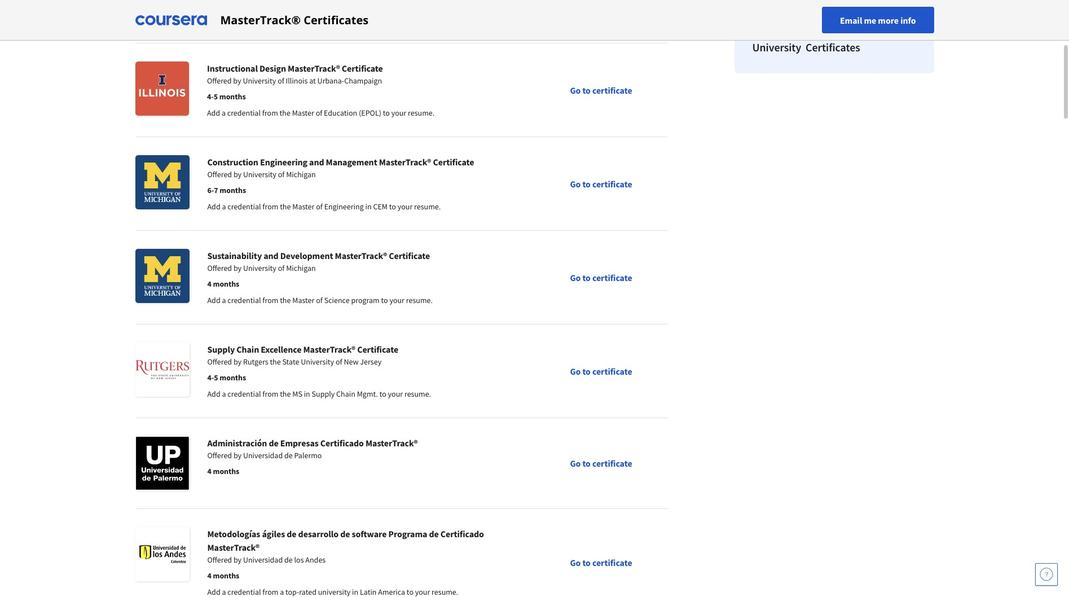 Task type: locate. For each thing, give the bounding box(es) containing it.
chain
[[237, 344, 259, 355], [336, 389, 356, 399]]

a down sustainability
[[222, 295, 226, 305]]

certificado up palermo
[[320, 437, 364, 449]]

your right cem
[[398, 201, 413, 212]]

resume. right mgmt.
[[405, 389, 431, 399]]

credential down instructional
[[227, 108, 261, 118]]

0 vertical spatial supply
[[207, 344, 235, 355]]

construction
[[207, 156, 258, 168]]

email me more info button
[[822, 7, 934, 33]]

the down excellence
[[270, 357, 281, 367]]

6-
[[207, 185, 214, 195]]

months inside construction engineering and management mastertrack® certificate offered by university of michigan 6-7 months
[[220, 185, 246, 195]]

by down instructional
[[233, 76, 241, 86]]

1 by from the top
[[233, 76, 241, 86]]

universidad
[[243, 450, 283, 461], [243, 555, 283, 565]]

resume. right cem
[[414, 201, 441, 212]]

1 horizontal spatial certificado
[[441, 528, 484, 540]]

sustainability
[[207, 250, 262, 261]]

michigan down development
[[286, 263, 316, 273]]

mastertrack® certificates
[[220, 12, 369, 27]]

certificate
[[593, 84, 632, 96], [593, 178, 632, 189], [593, 272, 632, 283], [593, 365, 632, 377], [593, 458, 632, 469], [593, 557, 632, 568]]

help center image
[[1040, 568, 1054, 581]]

add down sustainability
[[207, 295, 220, 305]]

de down empresas
[[284, 450, 293, 461]]

1 vertical spatial chain
[[336, 389, 356, 399]]

de right "programa"
[[429, 528, 439, 540]]

info
[[901, 14, 916, 26]]

de right ágiles
[[287, 528, 297, 540]]

1 michigan from the top
[[286, 169, 316, 179]]

1 4 from the top
[[207, 279, 212, 289]]

science
[[324, 295, 350, 305]]

offered down "metodologías"
[[207, 555, 232, 565]]

1 vertical spatial engineering
[[324, 201, 364, 212]]

1 go from the top
[[570, 84, 581, 96]]

offered down sustainability
[[207, 263, 232, 273]]

metodologías
[[207, 528, 260, 540]]

by down sustainability
[[234, 263, 242, 273]]

months inside metodologías ágiles de desarrollo de software programa de  certificado mastertrack® offered by universidad de los andes 4 months
[[213, 571, 239, 581]]

1 vertical spatial university of michigan image
[[135, 249, 189, 303]]

1 vertical spatial 4-
[[207, 373, 214, 383]]

0 vertical spatial universidad
[[243, 450, 283, 461]]

the down instructional design mastertrack® certificate offered by university of illinois at urbana-champaign 4-5 months
[[280, 108, 291, 118]]

0 horizontal spatial chain
[[237, 344, 259, 355]]

4 down administración
[[207, 466, 212, 476]]

university of michigan image
[[135, 155, 189, 209], [135, 249, 189, 303]]

certificates
[[304, 12, 369, 27]]

months
[[219, 91, 246, 102], [220, 185, 246, 195], [213, 279, 239, 289], [220, 373, 246, 383], [213, 466, 239, 476], [213, 571, 239, 581]]

5
[[214, 91, 218, 102], [214, 373, 218, 383]]

the left u-
[[280, 14, 291, 24]]

in
[[365, 201, 372, 212], [304, 389, 310, 399]]

4
[[207, 279, 212, 289], [207, 466, 212, 476], [207, 571, 212, 581]]

offered left 'rutgers'
[[207, 357, 232, 367]]

offered up 7
[[207, 169, 232, 179]]

4- down instructional
[[207, 91, 214, 102]]

3 by from the top
[[234, 263, 242, 273]]

1 vertical spatial certificado
[[441, 528, 484, 540]]

go for sustainability and development mastertrack® certificate
[[570, 272, 581, 283]]

1 vertical spatial michigan
[[286, 263, 316, 273]]

a up administración
[[222, 389, 226, 399]]

2 go to certificate from the top
[[570, 178, 632, 189]]

credential down the construction
[[228, 201, 261, 212]]

ágiles
[[262, 528, 285, 540]]

5 inside the supply chain excellence mastertrack® certificate offered by rutgers the state university of new jersey 4-5 months
[[214, 373, 218, 383]]

months right 7
[[220, 185, 246, 195]]

4- inside instructional design mastertrack® certificate offered by university of illinois at urbana-champaign 4-5 months
[[207, 91, 214, 102]]

mastertrack® up program
[[335, 250, 387, 261]]

of inside construction engineering and management mastertrack® certificate offered by university of michigan 6-7 months
[[278, 169, 285, 179]]

instructional
[[207, 63, 258, 74]]

4- right rutgers the state university of new jersey image
[[207, 373, 214, 383]]

1 vertical spatial and
[[264, 250, 279, 261]]

2 vertical spatial 4
[[207, 571, 212, 581]]

months inside sustainability and development mastertrack® certificate offered by university of michigan 4 months
[[213, 279, 239, 289]]

mgmt.
[[357, 389, 378, 399]]

work
[[361, 14, 378, 24]]

1 university of michigan image from the top
[[135, 155, 189, 209]]

0 vertical spatial and
[[309, 156, 324, 168]]

master for mastertrack®
[[292, 108, 314, 118]]

0 horizontal spatial supply
[[207, 344, 235, 355]]

5 by from the top
[[234, 450, 242, 461]]

to
[[380, 14, 386, 24], [583, 84, 591, 96], [383, 108, 390, 118], [583, 178, 591, 189], [389, 201, 396, 212], [583, 272, 591, 283], [381, 295, 388, 305], [583, 365, 591, 377], [380, 389, 387, 399], [583, 458, 591, 469], [583, 557, 591, 568]]

offered inside metodologías ágiles de desarrollo de software programa de  certificado mastertrack® offered by universidad de los andes 4 months
[[207, 555, 232, 565]]

certificate inside the supply chain excellence mastertrack® certificate offered by rutgers the state university of new jersey 4-5 months
[[357, 344, 399, 355]]

of inside the supply chain excellence mastertrack® certificate offered by rutgers the state university of new jersey 4-5 months
[[336, 357, 342, 367]]

chain up 'rutgers'
[[237, 344, 259, 355]]

1 horizontal spatial in
[[365, 201, 372, 212]]

mastertrack® inside construction engineering and management mastertrack® certificate offered by university of michigan 6-7 months
[[379, 156, 431, 168]]

by inside administración de empresas certificado mastertrack® offered by universidad de palermo 4 months
[[234, 450, 242, 461]]

and inside sustainability and development mastertrack® certificate offered by university of michigan 4 months
[[264, 250, 279, 261]]

months down sustainability
[[213, 279, 239, 289]]

mastertrack® up new
[[303, 344, 356, 355]]

months down 'rutgers'
[[220, 373, 246, 383]]

4 down "metodologías"
[[207, 571, 212, 581]]

4 certificate from the top
[[593, 365, 632, 377]]

months down "metodologías"
[[213, 571, 239, 581]]

3 go to certificate from the top
[[570, 272, 632, 283]]

a down instructional
[[222, 108, 226, 118]]

of left new
[[336, 357, 342, 367]]

palermo
[[294, 450, 322, 461]]

mastertrack® down mgmt.
[[366, 437, 418, 449]]

add a credential from the master of education (epol) to your resume.
[[207, 108, 435, 118]]

master
[[307, 14, 329, 24], [292, 108, 314, 118], [292, 201, 315, 212], [292, 295, 315, 305]]

from
[[263, 14, 278, 24], [262, 108, 278, 118], [263, 201, 278, 212], [263, 295, 278, 305], [263, 389, 278, 399]]

universidad down administración
[[243, 450, 283, 461]]

software
[[352, 528, 387, 540]]

certificado
[[320, 437, 364, 449], [441, 528, 484, 540]]

mastertrack® up 'at'
[[288, 63, 340, 74]]

resume. right the (epol)
[[408, 108, 435, 118]]

0 vertical spatial michigan
[[286, 169, 316, 179]]

the inside the supply chain excellence mastertrack® certificate offered by rutgers the state university of new jersey 4-5 months
[[270, 357, 281, 367]]

2 go from the top
[[570, 178, 581, 189]]

go to certificate for construction engineering and management mastertrack® certificate
[[570, 178, 632, 189]]

by down administración
[[234, 450, 242, 461]]

in left cem
[[365, 201, 372, 212]]

a for construction
[[222, 201, 226, 212]]

of
[[331, 14, 338, 24], [278, 76, 284, 86], [316, 108, 322, 118], [278, 169, 285, 179], [316, 201, 323, 212], [278, 263, 285, 273], [316, 295, 323, 305], [336, 357, 342, 367]]

supply chain excellence mastertrack® certificate offered by rutgers the state university of new jersey 4-5 months
[[207, 344, 399, 383]]

of inside sustainability and development mastertrack® certificate offered by university of michigan 4 months
[[278, 263, 285, 273]]

1 vertical spatial universidad
[[243, 555, 283, 565]]

the left ms
[[280, 389, 291, 399]]

0 vertical spatial engineering
[[260, 156, 308, 168]]

management
[[326, 156, 377, 168]]

credential down 'rutgers'
[[228, 389, 261, 399]]

master left science
[[292, 295, 315, 305]]

5 certificate from the top
[[593, 458, 632, 469]]

add up administración
[[207, 389, 220, 399]]

credential up instructional
[[228, 14, 261, 24]]

and left management
[[309, 156, 324, 168]]

rutgers the state university of new jersey image
[[135, 343, 189, 397]]

add a credential from the u-m master of social work to your resume.
[[207, 14, 431, 24]]

engineering down construction engineering and management mastertrack® certificate offered by university of michigan 6-7 months
[[324, 201, 364, 212]]

of down design
[[278, 76, 284, 86]]

credential for supply
[[228, 389, 261, 399]]

resume. right "work"
[[405, 14, 431, 24]]

a up instructional
[[222, 14, 226, 24]]

m
[[300, 14, 306, 24]]

programa
[[389, 528, 427, 540]]

0 vertical spatial 5
[[214, 91, 218, 102]]

mastertrack® inside metodologías ágiles de desarrollo de software programa de  certificado mastertrack® offered by universidad de los andes 4 months
[[207, 542, 260, 553]]

of down construction engineering and management mastertrack® certificate offered by university of michigan 6-7 months
[[316, 201, 323, 212]]

engineering
[[260, 156, 308, 168], [324, 201, 364, 212]]

5 go to certificate from the top
[[570, 458, 632, 469]]

add down instructional
[[207, 108, 220, 118]]

0 vertical spatial chain
[[237, 344, 259, 355]]

4 go to certificate from the top
[[570, 365, 632, 377]]

by inside the supply chain excellence mastertrack® certificate offered by rutgers the state university of new jersey 4-5 months
[[234, 357, 242, 367]]

your inside add a credential from the u-m master of social work to your resume. link
[[388, 14, 403, 24]]

4-
[[207, 91, 214, 102], [207, 373, 214, 383]]

education
[[324, 108, 357, 118]]

the
[[280, 14, 291, 24], [280, 108, 291, 118], [280, 201, 291, 212], [280, 295, 291, 305], [270, 357, 281, 367], [280, 389, 291, 399]]

go to certificate for supply chain excellence mastertrack® certificate
[[570, 365, 632, 377]]

1 vertical spatial in
[[304, 389, 310, 399]]

offered inside administración de empresas certificado mastertrack® offered by universidad de palermo 4 months
[[207, 450, 232, 461]]

in right ms
[[304, 389, 310, 399]]

engineering right the construction
[[260, 156, 308, 168]]

offered down administración
[[207, 450, 232, 461]]

by left 'rutgers'
[[234, 357, 242, 367]]

1 universidad from the top
[[243, 450, 283, 461]]

a for supply
[[222, 389, 226, 399]]

months down instructional
[[219, 91, 246, 102]]

the up development
[[280, 201, 291, 212]]

add down 7
[[207, 201, 220, 212]]

university  certificates link
[[735, 21, 934, 73]]

offered down instructional
[[207, 76, 232, 86]]

4 by from the top
[[234, 357, 242, 367]]

6 go from the top
[[570, 557, 581, 568]]

credential for sustainability
[[228, 295, 261, 305]]

university inside construction engineering and management mastertrack® certificate offered by university of michigan 6-7 months
[[243, 169, 276, 179]]

certificate
[[342, 63, 383, 74], [433, 156, 474, 168], [389, 250, 430, 261], [357, 344, 399, 355]]

by down "metodologías"
[[234, 555, 242, 565]]

6 by from the top
[[234, 555, 242, 565]]

0 horizontal spatial and
[[264, 250, 279, 261]]

1 vertical spatial 5
[[214, 373, 218, 383]]

months down administración
[[213, 466, 239, 476]]

mastertrack® down "metodologías"
[[207, 542, 260, 553]]

by inside instructional design mastertrack® certificate offered by university of illinois at urbana-champaign 4-5 months
[[233, 76, 241, 86]]

of up add a credential from the master of engineering in cem to your resume.
[[278, 169, 285, 179]]

3 4 from the top
[[207, 571, 212, 581]]

universidad inside metodologías ágiles de desarrollo de software programa de  certificado mastertrack® offered by universidad de los andes 4 months
[[243, 555, 283, 565]]

champaign
[[344, 76, 382, 86]]

go for supply chain excellence mastertrack® certificate
[[570, 365, 581, 377]]

email
[[840, 14, 863, 26]]

2 certificate from the top
[[593, 178, 632, 189]]

1 vertical spatial 4
[[207, 466, 212, 476]]

1 certificate from the top
[[593, 84, 632, 96]]

2 by from the top
[[234, 169, 242, 179]]

mastertrack®
[[220, 12, 301, 27], [288, 63, 340, 74], [379, 156, 431, 168], [335, 250, 387, 261], [303, 344, 356, 355], [366, 437, 418, 449], [207, 542, 260, 553]]

of inside instructional design mastertrack® certificate offered by university of illinois at urbana-champaign 4-5 months
[[278, 76, 284, 86]]

4 inside administración de empresas certificado mastertrack® offered by universidad de palermo 4 months
[[207, 466, 212, 476]]

of down development
[[278, 263, 285, 273]]

0 vertical spatial certificado
[[320, 437, 364, 449]]

by inside sustainability and development mastertrack® certificate offered by university of michigan 4 months
[[234, 263, 242, 273]]

u-
[[292, 14, 300, 24]]

certificate for construction engineering and management mastertrack® certificate
[[593, 178, 632, 189]]

5 right rutgers the state university of new jersey image
[[214, 373, 218, 383]]

master down instructional design mastertrack® certificate offered by university of illinois at urbana-champaign 4-5 months
[[292, 108, 314, 118]]

4 for administración
[[207, 466, 212, 476]]

the for and
[[280, 201, 291, 212]]

3 certificate from the top
[[593, 272, 632, 283]]

2 michigan from the top
[[286, 263, 316, 273]]

sustainability and development mastertrack® certificate offered by university of michigan 4 months
[[207, 250, 430, 289]]

universidad down ágiles
[[243, 555, 283, 565]]

6 go to certificate from the top
[[570, 557, 632, 568]]

1 go to certificate from the top
[[570, 84, 632, 96]]

go to certificate
[[570, 84, 632, 96], [570, 178, 632, 189], [570, 272, 632, 283], [570, 365, 632, 377], [570, 458, 632, 469], [570, 557, 632, 568]]

go for instructional design mastertrack® certificate
[[570, 84, 581, 96]]

certificate for metodologías ágiles de desarrollo de software programa de  certificado mastertrack®
[[593, 557, 632, 568]]

certificate inside sustainability and development mastertrack® certificate offered by university of michigan 4 months
[[389, 250, 430, 261]]

offered
[[207, 76, 232, 86], [207, 169, 232, 179], [207, 263, 232, 273], [207, 357, 232, 367], [207, 450, 232, 461], [207, 555, 232, 565]]

resume. right program
[[406, 295, 433, 305]]

certificado inside administración de empresas certificado mastertrack® offered by universidad de palermo 4 months
[[320, 437, 364, 449]]

1 horizontal spatial and
[[309, 156, 324, 168]]

your right "work"
[[388, 14, 403, 24]]

by
[[233, 76, 241, 86], [234, 169, 242, 179], [234, 263, 242, 273], [234, 357, 242, 367], [234, 450, 242, 461], [234, 555, 242, 565]]

chain left mgmt.
[[336, 389, 356, 399]]

credential
[[228, 14, 261, 24], [227, 108, 261, 118], [228, 201, 261, 212], [228, 295, 261, 305], [228, 389, 261, 399]]

1 horizontal spatial supply
[[312, 389, 335, 399]]

go for construction engineering and management mastertrack® certificate
[[570, 178, 581, 189]]

5 go from the top
[[570, 458, 581, 469]]

de
[[269, 437, 279, 449], [284, 450, 293, 461], [287, 528, 297, 540], [340, 528, 350, 540], [429, 528, 439, 540], [284, 555, 293, 565]]

go to certificate for administración de empresas certificado mastertrack®
[[570, 458, 632, 469]]

university inside the supply chain excellence mastertrack® certificate offered by rutgers the state university of new jersey 4-5 months
[[301, 357, 334, 367]]

4 inside sustainability and development mastertrack® certificate offered by university of michigan 4 months
[[207, 279, 212, 289]]

go
[[570, 84, 581, 96], [570, 178, 581, 189], [570, 272, 581, 283], [570, 365, 581, 377], [570, 458, 581, 469], [570, 557, 581, 568]]

master for and
[[292, 201, 315, 212]]

6 certificate from the top
[[593, 557, 632, 568]]

of left education
[[316, 108, 322, 118]]

add
[[207, 14, 220, 24], [207, 108, 220, 118], [207, 201, 220, 212], [207, 295, 220, 305], [207, 389, 220, 399]]

months inside instructional design mastertrack® certificate offered by university of illinois at urbana-champaign 4-5 months
[[219, 91, 246, 102]]

state
[[282, 357, 299, 367]]

mastertrack® up cem
[[379, 156, 431, 168]]

2 4 from the top
[[207, 466, 212, 476]]

4 go from the top
[[570, 365, 581, 377]]

the down sustainability and development mastertrack® certificate offered by university of michigan 4 months
[[280, 295, 291, 305]]

certificado inside metodologías ágiles de desarrollo de software programa de  certificado mastertrack® offered by universidad de los andes 4 months
[[441, 528, 484, 540]]

offered inside construction engineering and management mastertrack® certificate offered by university of michigan 6-7 months
[[207, 169, 232, 179]]

a
[[222, 14, 226, 24], [222, 108, 226, 118], [222, 201, 226, 212], [222, 295, 226, 305], [222, 389, 226, 399]]

3 go from the top
[[570, 272, 581, 283]]

mastertrack® inside instructional design mastertrack® certificate offered by university of illinois at urbana-champaign 4-5 months
[[288, 63, 340, 74]]

by down the construction
[[234, 169, 242, 179]]

urbana-
[[318, 76, 344, 86]]

supply
[[207, 344, 235, 355], [312, 389, 335, 399]]

credential for instructional
[[227, 108, 261, 118]]

from for engineering
[[263, 201, 278, 212]]

credential down sustainability
[[228, 295, 261, 305]]

2 university of michigan image from the top
[[135, 249, 189, 303]]

0 horizontal spatial engineering
[[260, 156, 308, 168]]

add for sustainability and development mastertrack® certificate
[[207, 295, 220, 305]]

months inside administración de empresas certificado mastertrack® offered by universidad de palermo 4 months
[[213, 466, 239, 476]]

and left development
[[264, 250, 279, 261]]

4 down sustainability
[[207, 279, 212, 289]]

to inside add a credential from the u-m master of social work to your resume. link
[[380, 14, 386, 24]]

mastertrack® inside the supply chain excellence mastertrack® certificate offered by rutgers the state university of new jersey 4-5 months
[[303, 344, 356, 355]]

master down construction engineering and management mastertrack® certificate offered by university of michigan 6-7 months
[[292, 201, 315, 212]]

michigan
[[286, 169, 316, 179], [286, 263, 316, 273]]

0 vertical spatial 4-
[[207, 91, 214, 102]]

resume.
[[405, 14, 431, 24], [408, 108, 435, 118], [414, 201, 441, 212], [406, 295, 433, 305], [405, 389, 431, 399]]

jersey
[[360, 357, 382, 367]]

5 down instructional
[[214, 91, 218, 102]]

and
[[309, 156, 324, 168], [264, 250, 279, 261]]

offered inside sustainability and development mastertrack® certificate offered by university of michigan 4 months
[[207, 263, 232, 273]]

michigan up add a credential from the master of engineering in cem to your resume.
[[286, 169, 316, 179]]

0 vertical spatial 4
[[207, 279, 212, 289]]

2 universidad from the top
[[243, 555, 283, 565]]

add for supply chain excellence mastertrack® certificate
[[207, 389, 220, 399]]

a down the construction
[[222, 201, 226, 212]]

university inside sustainability and development mastertrack® certificate offered by university of michigan 4 months
[[243, 263, 276, 273]]

certificado right "programa"
[[441, 528, 484, 540]]

go to certificate for instructional design mastertrack® certificate
[[570, 84, 632, 96]]

0 vertical spatial university of michigan image
[[135, 155, 189, 209]]

0 horizontal spatial certificado
[[320, 437, 364, 449]]

the for excellence
[[280, 389, 291, 399]]

your
[[388, 14, 403, 24], [392, 108, 407, 118], [398, 201, 413, 212], [390, 295, 405, 305], [388, 389, 403, 399]]

university
[[753, 40, 802, 54], [243, 76, 276, 86], [243, 169, 276, 179], [243, 263, 276, 273], [301, 357, 334, 367]]



Task type: vqa. For each thing, say whether or not it's contained in the screenshot.


Task type: describe. For each thing, give the bounding box(es) containing it.
add a credential from the master of science program to your resume.
[[207, 295, 433, 305]]

of left science
[[316, 295, 323, 305]]

go for administración de empresas certificado mastertrack®
[[570, 458, 581, 469]]

de left software
[[340, 528, 350, 540]]

from for and
[[263, 295, 278, 305]]

offered inside instructional design mastertrack® certificate offered by university of illinois at urbana-champaign 4-5 months
[[207, 76, 232, 86]]

of left social
[[331, 14, 338, 24]]

offered inside the supply chain excellence mastertrack® certificate offered by rutgers the state university of new jersey 4-5 months
[[207, 357, 232, 367]]

de left the los
[[284, 555, 293, 565]]

master right m
[[307, 14, 329, 24]]

7
[[214, 185, 218, 195]]

supply inside the supply chain excellence mastertrack® certificate offered by rutgers the state university of new jersey 4-5 months
[[207, 344, 235, 355]]

1 vertical spatial supply
[[312, 389, 335, 399]]

design
[[260, 63, 286, 74]]

certificate for administración de empresas certificado mastertrack®
[[593, 458, 632, 469]]

illinois
[[286, 76, 308, 86]]

4 inside metodologías ágiles de desarrollo de software programa de  certificado mastertrack® offered by universidad de los andes 4 months
[[207, 571, 212, 581]]

the inside add a credential from the u-m master of social work to your resume. link
[[280, 14, 291, 24]]

de left empresas
[[269, 437, 279, 449]]

add a credential from the master of engineering in cem to your resume.
[[207, 201, 441, 212]]

administración de empresas certificado mastertrack® offered by universidad de palermo 4 months
[[207, 437, 418, 476]]

university inside list
[[753, 40, 802, 54]]

your right mgmt.
[[388, 389, 403, 399]]

los
[[294, 555, 304, 565]]

at
[[309, 76, 316, 86]]

mastertrack® up design
[[220, 12, 301, 27]]

email me more info
[[840, 14, 916, 26]]

metodologías ágiles de desarrollo de software programa de  certificado mastertrack® offered by universidad de los andes 4 months
[[207, 528, 484, 581]]

empresas
[[280, 437, 319, 449]]

certificate inside instructional design mastertrack® certificate offered by university of illinois at urbana-champaign 4-5 months
[[342, 63, 383, 74]]

university of michigan image for sustainability and development mastertrack® certificate
[[135, 249, 189, 303]]

more
[[878, 14, 899, 26]]

add for instructional design mastertrack® certificate
[[207, 108, 220, 118]]

andes
[[306, 555, 326, 565]]

add a credential from the u-m master of social work to your resume. link
[[135, 0, 668, 43]]

instructional design mastertrack® certificate offered by university of illinois at urbana-champaign 4-5 months
[[207, 63, 383, 102]]

construction engineering and management mastertrack® certificate offered by university of michigan 6-7 months
[[207, 156, 474, 195]]

(epol)
[[359, 108, 382, 118]]

certificate for supply chain excellence mastertrack® certificate
[[593, 365, 632, 377]]

universidad de palermo image
[[135, 436, 189, 490]]

by inside construction engineering and management mastertrack® certificate offered by university of michigan 6-7 months
[[234, 169, 242, 179]]

go to certificate for sustainability and development mastertrack® certificate
[[570, 272, 632, 283]]

add for construction engineering and management mastertrack® certificate
[[207, 201, 220, 212]]

and inside construction engineering and management mastertrack® certificate offered by university of michigan 6-7 months
[[309, 156, 324, 168]]

a for sustainability
[[222, 295, 226, 305]]

1 horizontal spatial chain
[[336, 389, 356, 399]]

a for instructional
[[222, 108, 226, 118]]

mastertrack® inside sustainability and development mastertrack® certificate offered by university of michigan 4 months
[[335, 250, 387, 261]]

certificate inside construction engineering and management mastertrack® certificate offered by university of michigan 6-7 months
[[433, 156, 474, 168]]

michigan inside construction engineering and management mastertrack® certificate offered by university of michigan 6-7 months
[[286, 169, 316, 179]]

chain inside the supply chain excellence mastertrack® certificate offered by rutgers the state university of new jersey 4-5 months
[[237, 344, 259, 355]]

5 inside instructional design mastertrack® certificate offered by university of illinois at urbana-champaign 4-5 months
[[214, 91, 218, 102]]

michigan inside sustainability and development mastertrack® certificate offered by university of michigan 4 months
[[286, 263, 316, 273]]

a inside add a credential from the u-m master of social work to your resume. link
[[222, 14, 226, 24]]

months inside the supply chain excellence mastertrack® certificate offered by rutgers the state university of new jersey 4-5 months
[[220, 373, 246, 383]]

4 for sustainability
[[207, 279, 212, 289]]

ms
[[292, 389, 302, 399]]

desarrollo
[[298, 528, 339, 540]]

from for chain
[[263, 389, 278, 399]]

development
[[280, 250, 333, 261]]

certificate for sustainability and development mastertrack® certificate
[[593, 272, 632, 283]]

program
[[351, 295, 380, 305]]

go for metodologías ágiles de desarrollo de software programa de  certificado mastertrack®
[[570, 557, 581, 568]]

certificate for instructional design mastertrack® certificate
[[593, 84, 632, 96]]

1 horizontal spatial engineering
[[324, 201, 364, 212]]

coursera image
[[135, 11, 207, 29]]

your right the (epol)
[[392, 108, 407, 118]]

4- inside the supply chain excellence mastertrack® certificate offered by rutgers the state university of new jersey 4-5 months
[[207, 373, 214, 383]]

the for mastertrack®
[[280, 108, 291, 118]]

universidad inside administración de empresas certificado mastertrack® offered by universidad de palermo 4 months
[[243, 450, 283, 461]]

cem
[[373, 201, 388, 212]]

rutgers
[[243, 357, 268, 367]]

your right program
[[390, 295, 405, 305]]

university of illinois at urbana-champaign image
[[135, 62, 189, 116]]

from for design
[[262, 108, 278, 118]]

add right coursera image
[[207, 14, 220, 24]]

master for development
[[292, 295, 315, 305]]

the for development
[[280, 295, 291, 305]]

social
[[339, 14, 359, 24]]

university  certificates
[[753, 40, 861, 54]]

mastertrack® inside administración de empresas certificado mastertrack® offered by universidad de palermo 4 months
[[366, 437, 418, 449]]

university  certificates list
[[730, 0, 939, 78]]

add a credential from the ms in supply chain mgmt. to your resume.
[[207, 389, 431, 399]]

0 horizontal spatial in
[[304, 389, 310, 399]]

me
[[864, 14, 877, 26]]

go to certificate for metodologías ágiles de desarrollo de software programa de  certificado mastertrack®
[[570, 557, 632, 568]]

administración
[[207, 437, 267, 449]]

university of michigan image for construction engineering and management mastertrack® certificate
[[135, 155, 189, 209]]

credential for construction
[[228, 201, 261, 212]]

0 vertical spatial in
[[365, 201, 372, 212]]

engineering inside construction engineering and management mastertrack® certificate offered by university of michigan 6-7 months
[[260, 156, 308, 168]]

excellence
[[261, 344, 302, 355]]

by inside metodologías ágiles de desarrollo de software programa de  certificado mastertrack® offered by universidad de los andes 4 months
[[234, 555, 242, 565]]

university inside instructional design mastertrack® certificate offered by university of illinois at urbana-champaign 4-5 months
[[243, 76, 276, 86]]

new
[[344, 357, 359, 367]]

universidad de los andes image
[[135, 527, 189, 581]]



